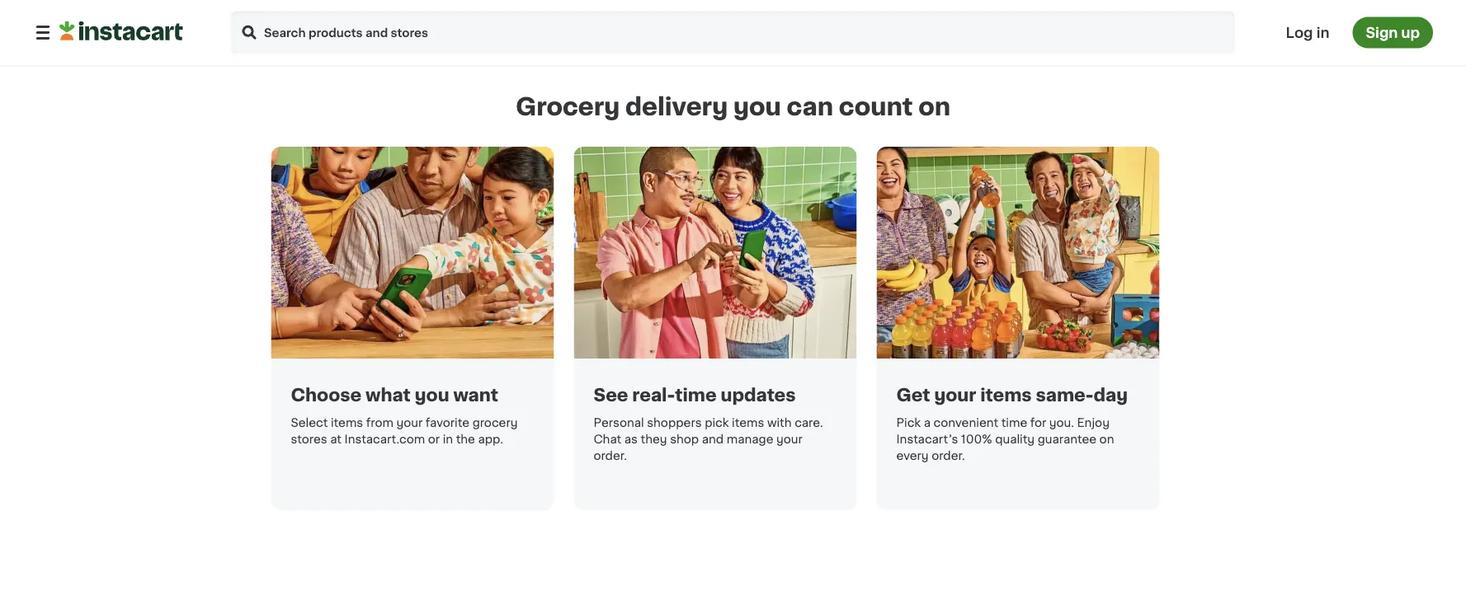Task type: locate. For each thing, give the bounding box(es) containing it.
0 vertical spatial your
[[934, 387, 976, 404]]

on
[[918, 95, 950, 119], [1099, 434, 1114, 446]]

order.
[[594, 450, 627, 462], [932, 450, 965, 462]]

1 vertical spatial in
[[443, 434, 453, 446]]

can
[[787, 95, 833, 119]]

0 vertical spatial you
[[733, 95, 781, 119]]

in inside select items from your favorite grocery stores at instacart.com or in the app.
[[443, 434, 453, 446]]

pick a convenient time for you. enjoy instacart's 100% quality guarantee on every order.
[[896, 417, 1114, 462]]

you for can
[[733, 95, 781, 119]]

your right the from
[[396, 417, 423, 429]]

instacart's
[[896, 434, 958, 446]]

order. inside personal shoppers pick items with care. chat as they shop and manage your order.
[[594, 450, 627, 462]]

order. down chat
[[594, 450, 627, 462]]

grocery delivery you can count on
[[516, 95, 950, 119]]

items up for
[[980, 387, 1032, 404]]

your up convenient
[[934, 387, 976, 404]]

1 order. from the left
[[594, 450, 627, 462]]

time
[[675, 387, 717, 404], [1001, 417, 1027, 429]]

you
[[733, 95, 781, 119], [415, 387, 449, 404]]

on down enjoy
[[1099, 434, 1114, 446]]

real-
[[632, 387, 675, 404]]

2 vertical spatial your
[[776, 434, 803, 446]]

on inside pick a convenient time for you. enjoy instacart's 100% quality guarantee on every order.
[[1099, 434, 1114, 446]]

0 horizontal spatial order.
[[594, 450, 627, 462]]

pick
[[705, 417, 729, 429]]

and
[[702, 434, 724, 446]]

time up pick
[[675, 387, 717, 404]]

grocery
[[516, 95, 620, 119]]

order. for see
[[594, 450, 627, 462]]

choose
[[291, 387, 362, 404]]

1 horizontal spatial your
[[776, 434, 803, 446]]

1 horizontal spatial in
[[1316, 26, 1330, 40]]

2 order. from the left
[[932, 450, 965, 462]]

0 vertical spatial in
[[1316, 26, 1330, 40]]

order. down instacart's
[[932, 450, 965, 462]]

personal
[[594, 417, 644, 429]]

in
[[1316, 26, 1330, 40], [443, 434, 453, 446]]

your inside select items from your favorite grocery stores at instacart.com or in the app.
[[396, 417, 423, 429]]

0 horizontal spatial you
[[415, 387, 449, 404]]

log in button
[[1281, 17, 1334, 48]]

items
[[980, 387, 1032, 404], [331, 417, 363, 429], [732, 417, 764, 429]]

want
[[453, 387, 498, 404]]

grocery
[[472, 417, 518, 429]]

time up quality
[[1001, 417, 1027, 429]]

items up manage
[[732, 417, 764, 429]]

in right log
[[1316, 26, 1330, 40]]

1 horizontal spatial order.
[[932, 450, 965, 462]]

1 horizontal spatial on
[[1099, 434, 1114, 446]]

app.
[[478, 434, 503, 446]]

on right count
[[918, 95, 950, 119]]

0 vertical spatial on
[[918, 95, 950, 119]]

you left can
[[733, 95, 781, 119]]

your
[[934, 387, 976, 404], [396, 417, 423, 429], [776, 434, 803, 446]]

0 horizontal spatial time
[[675, 387, 717, 404]]

your down with
[[776, 434, 803, 446]]

0 horizontal spatial on
[[918, 95, 950, 119]]

chat
[[594, 434, 621, 446]]

you up favorite
[[415, 387, 449, 404]]

items up 'at'
[[331, 417, 363, 429]]

order. inside pick a convenient time for you. enjoy instacart's 100% quality guarantee on every order.
[[932, 450, 965, 462]]

log
[[1286, 26, 1313, 40]]

0 horizontal spatial in
[[443, 434, 453, 446]]

sign
[[1366, 26, 1398, 40]]

0 horizontal spatial items
[[331, 417, 363, 429]]

manage
[[727, 434, 773, 446]]

0 horizontal spatial your
[[396, 417, 423, 429]]

1 horizontal spatial you
[[733, 95, 781, 119]]

1 vertical spatial your
[[396, 417, 423, 429]]

1 horizontal spatial time
[[1001, 417, 1027, 429]]

shop
[[670, 434, 699, 446]]

you.
[[1049, 417, 1074, 429]]

1 vertical spatial you
[[415, 387, 449, 404]]

same-
[[1036, 387, 1094, 404]]

0 vertical spatial time
[[675, 387, 717, 404]]

you for want
[[415, 387, 449, 404]]

order. for get
[[932, 450, 965, 462]]

open main menu image
[[33, 23, 53, 42]]

None search field
[[229, 9, 1236, 56]]

1 vertical spatial time
[[1001, 417, 1027, 429]]

1 horizontal spatial items
[[732, 417, 764, 429]]

1 vertical spatial on
[[1099, 434, 1114, 446]]

care.
[[795, 417, 823, 429]]

items inside personal shoppers pick items with care. chat as they shop and manage your order.
[[732, 417, 764, 429]]

stores
[[291, 434, 327, 446]]

they
[[641, 434, 667, 446]]

time inside pick a convenient time for you. enjoy instacart's 100% quality guarantee on every order.
[[1001, 417, 1027, 429]]

in right or
[[443, 434, 453, 446]]

personal shoppers pick items with care. chat as they shop and manage your order.
[[594, 417, 823, 462]]

enjoy
[[1077, 417, 1110, 429]]



Task type: vqa. For each thing, say whether or not it's contained in the screenshot.
code to the top
no



Task type: describe. For each thing, give the bounding box(es) containing it.
for
[[1030, 417, 1046, 429]]

or
[[428, 434, 440, 446]]

pick
[[896, 417, 921, 429]]

up
[[1401, 26, 1420, 40]]

day
[[1094, 387, 1128, 404]]

what
[[366, 387, 411, 404]]

count
[[839, 95, 913, 119]]

choose what you want
[[291, 387, 498, 404]]

every
[[896, 450, 929, 462]]

delivery
[[625, 95, 728, 119]]

at
[[330, 434, 342, 446]]

2 horizontal spatial items
[[980, 387, 1032, 404]]

instacart home image
[[59, 21, 183, 41]]

Search field
[[229, 9, 1236, 56]]

shoppers
[[647, 417, 702, 429]]

quality
[[995, 434, 1035, 446]]

sign up
[[1366, 26, 1420, 40]]

select items from your favorite grocery stores at instacart.com or in the app.
[[291, 417, 518, 446]]

convenient
[[934, 417, 998, 429]]

get your items same-day
[[896, 387, 1128, 404]]

get
[[896, 387, 930, 404]]

items inside select items from your favorite grocery stores at instacart.com or in the app.
[[331, 417, 363, 429]]

sign up button
[[1353, 17, 1433, 48]]

2 horizontal spatial your
[[934, 387, 976, 404]]

from
[[366, 417, 393, 429]]

favorite
[[426, 417, 469, 429]]

see real-time updates
[[594, 387, 796, 404]]

your inside personal shoppers pick items with care. chat as they shop and manage your order.
[[776, 434, 803, 446]]

as
[[624, 434, 638, 446]]

100%
[[961, 434, 992, 446]]

log in
[[1286, 26, 1330, 40]]

updates
[[721, 387, 796, 404]]

guarantee
[[1038, 434, 1096, 446]]

see
[[594, 387, 628, 404]]

the
[[456, 434, 475, 446]]

in inside "log in" button
[[1316, 26, 1330, 40]]

select
[[291, 417, 328, 429]]

instacart.com
[[345, 434, 425, 446]]

with
[[767, 417, 792, 429]]

a
[[924, 417, 931, 429]]



